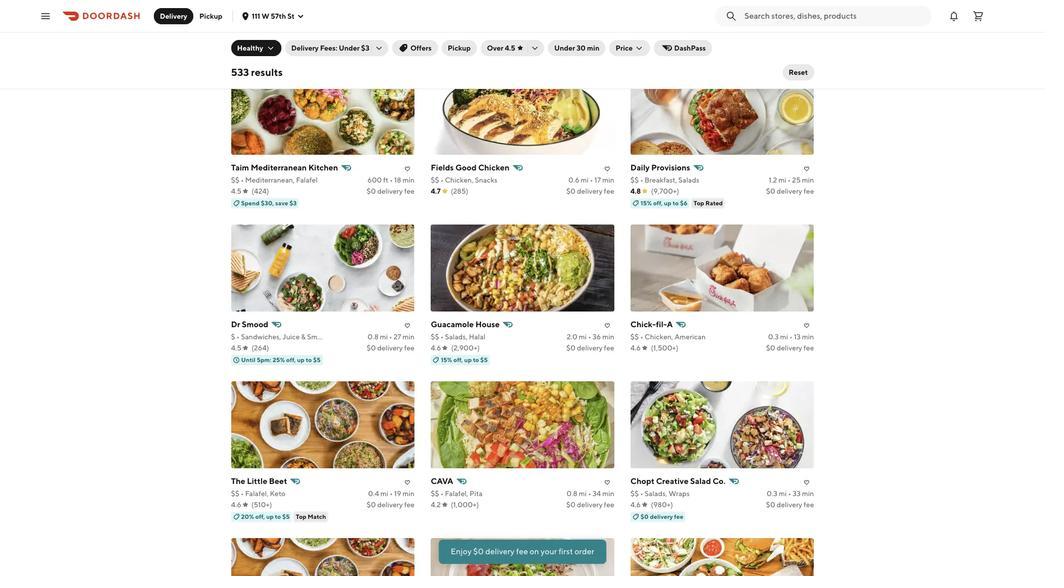 Task type: vqa. For each thing, say whether or not it's contained in the screenshot.


Task type: locate. For each thing, give the bounding box(es) containing it.
chicken, up (1,500+) at the right bottom
[[645, 333, 674, 341]]

$​0 delivery fee for cava
[[567, 501, 615, 509]]

beet
[[269, 477, 287, 487]]

under
[[339, 44, 360, 52], [555, 44, 575, 52]]

111
[[252, 12, 260, 20]]

0 horizontal spatial kitchen
[[277, 6, 306, 16]]

enjoy
[[451, 547, 472, 557]]

delivery for (9,700+)
[[777, 187, 803, 195]]

0 horizontal spatial rated
[[281, 43, 299, 50]]

2 horizontal spatial match
[[708, 43, 726, 50]]

25%
[[273, 357, 285, 364]]

0 vertical spatial pickup
[[200, 12, 223, 20]]

2 under from the left
[[555, 44, 575, 52]]

111 w 57th st
[[252, 12, 295, 20]]

1 horizontal spatial 20%
[[641, 43, 654, 50]]

4.6 down the
[[231, 501, 241, 509]]

1 vertical spatial pickup button
[[442, 40, 477, 56]]

$​0 delivery fee for chopt creative salad co.
[[767, 501, 815, 509]]

4.5 inside button
[[505, 44, 516, 52]]

0 vertical spatial 0.6
[[769, 19, 780, 27]]

15%
[[441, 43, 452, 50], [641, 200, 652, 207], [441, 357, 452, 364]]

salads, down 'guacamole' in the bottom of the page
[[445, 333, 468, 341]]

0.6 mi • 17 min
[[769, 19, 815, 27], [569, 176, 615, 184]]

off, down (640+)
[[655, 43, 665, 50]]

0 vertical spatial rated
[[281, 43, 299, 50]]

guacamole house
[[431, 320, 500, 330]]

falafel,
[[245, 490, 269, 498], [445, 490, 469, 498]]

$​0 for chopt creative salad co.
[[767, 501, 776, 509]]

1 vertical spatial 17
[[595, 176, 601, 184]]

0 horizontal spatial 20% off, up to $5
[[241, 513, 290, 521]]

mi for daily provisions
[[779, 176, 787, 184]]

$​0 delivery fee for taim mediterranean kitchen
[[367, 187, 415, 195]]

to right price button
[[675, 43, 681, 50]]

4.6 down chick-
[[631, 344, 641, 352]]

1 vertical spatial 20% off, up to $5
[[241, 513, 290, 521]]

taim mediterranean kitchen
[[231, 163, 338, 173]]

fee for (1,100+)
[[404, 30, 415, 38]]

0 horizontal spatial healthy
[[237, 44, 263, 52]]

rated
[[281, 43, 299, 50], [706, 200, 723, 207]]

to down keto
[[275, 513, 281, 521]]

4.7 for (6,000+)
[[431, 30, 441, 38]]

0.3 left 13
[[769, 333, 779, 341]]

4.6 down '$$ • salads, halal' at the bottom of page
[[431, 344, 441, 352]]

breakfast,
[[645, 176, 677, 184]]

1 horizontal spatial rated
[[706, 200, 723, 207]]

top rated for (1,100+)
[[270, 43, 299, 50]]

1 vertical spatial salads,
[[645, 490, 668, 498]]

0 vertical spatial salads,
[[445, 333, 468, 341]]

4.6 down "chopt"
[[631, 501, 641, 509]]

1 horizontal spatial 0.6 mi • 17 min
[[769, 19, 815, 27]]

delivery inside delivery button
[[160, 12, 187, 20]]

delivery for (6,000+)
[[577, 30, 603, 38]]

salads,
[[445, 333, 468, 341], [645, 490, 668, 498]]

1 horizontal spatial under
[[555, 44, 575, 52]]

1 horizontal spatial delivery
[[291, 44, 319, 52]]

1 horizontal spatial 17
[[795, 19, 801, 27]]

off,
[[454, 43, 463, 50], [655, 43, 665, 50], [654, 200, 663, 207], [286, 357, 296, 364], [454, 357, 463, 364], [255, 513, 265, 521]]

1 horizontal spatial 0.8
[[567, 490, 578, 498]]

30
[[577, 44, 586, 52]]

min for mediterranean
[[403, 176, 415, 184]]

0 horizontal spatial 4.8
[[231, 30, 242, 38]]

4.8 down the daily at the right top
[[631, 187, 641, 195]]

under left 30
[[555, 44, 575, 52]]

0 horizontal spatial pickup
[[200, 12, 223, 20]]

1 vertical spatial 4.7
[[431, 187, 441, 195]]

13
[[794, 333, 801, 341]]

0 horizontal spatial $3
[[290, 200, 297, 207]]

1.2
[[769, 176, 778, 184]]

0 horizontal spatial under
[[339, 44, 360, 52]]

$​0 for cava
[[567, 501, 576, 509]]

fil-
[[656, 320, 667, 330]]

$$ down chick-
[[631, 333, 639, 341]]

4.8 for sponsored
[[231, 30, 242, 38]]

up down (640+)
[[666, 43, 674, 50]]

salads, for chopt
[[645, 490, 668, 498]]

guacamole
[[431, 320, 474, 330]]

rated right $6
[[706, 200, 723, 207]]

mi for cava
[[579, 490, 587, 498]]

4.7 up offers
[[431, 30, 441, 38]]

&
[[301, 333, 306, 341]]

2.0 mi • 36 min
[[567, 333, 615, 341]]

(980+)
[[651, 501, 673, 509]]

0 vertical spatial kitchen
[[277, 6, 306, 16]]

delivery for delivery
[[160, 12, 187, 20]]

1 falafel, from the left
[[245, 490, 269, 498]]

0.8 for cava
[[567, 490, 578, 498]]

1.2 mi • 25 min
[[769, 176, 815, 184]]

min
[[803, 19, 815, 27], [587, 44, 600, 52], [403, 176, 415, 184], [603, 176, 615, 184], [803, 176, 815, 184], [403, 333, 415, 341], [603, 333, 615, 341], [803, 333, 815, 341], [403, 490, 415, 498], [603, 490, 615, 498], [803, 490, 815, 498]]

pickup button left sponsored
[[193, 8, 229, 24]]

top match for 0.4 mi • 19 min
[[296, 513, 326, 521]]

delivery for (264)
[[377, 344, 403, 352]]

34
[[593, 490, 601, 498]]

delivery for (285)
[[577, 187, 603, 195]]

20% off, up to $5
[[641, 43, 690, 50], [241, 513, 290, 521]]

mediterranean,
[[245, 176, 295, 184]]

salads, up (980+) at the bottom right of page
[[645, 490, 668, 498]]

1 vertical spatial 0.6
[[569, 176, 580, 184]]

0 horizontal spatial chicken,
[[445, 176, 474, 184]]

1 vertical spatial 0.8
[[567, 490, 578, 498]]

2.0
[[567, 333, 578, 341]]

1 horizontal spatial pickup
[[448, 44, 471, 52]]

pickup down (6,000+) on the left top of the page
[[448, 44, 471, 52]]

chicken, for good
[[445, 176, 474, 184]]

0 vertical spatial 4.7
[[431, 30, 441, 38]]

fee for (980+)
[[804, 501, 815, 509]]

0 vertical spatial healthy
[[272, 19, 297, 27]]

1 vertical spatial chicken,
[[645, 333, 674, 341]]

15% off, up to $5 down (6,000+) on the left top of the page
[[441, 43, 488, 50]]

chicken, up (285)
[[445, 176, 474, 184]]

20% off, up to $5 for (640+)
[[641, 43, 690, 50]]

0 vertical spatial chicken,
[[445, 176, 474, 184]]

0 horizontal spatial 17
[[595, 176, 601, 184]]

4.2
[[431, 501, 441, 509]]

0 horizontal spatial 0.8
[[368, 333, 379, 341]]

keto
[[270, 490, 286, 498]]

1 horizontal spatial top match
[[296, 513, 326, 521]]

1 horizontal spatial top rated
[[694, 200, 723, 207]]

delivery button
[[154, 8, 193, 24]]

1 vertical spatial 0.6 mi • 17 min
[[569, 176, 615, 184]]

0 horizontal spatial top match
[[233, 43, 263, 50]]

$0 right enjoy
[[473, 547, 484, 557]]

falafel, up (510+)
[[245, 490, 269, 498]]

smoothie
[[307, 333, 338, 341]]

offers
[[411, 44, 432, 52]]

0 vertical spatial 4.8
[[231, 30, 242, 38]]

$$ • chicken, snacks
[[431, 176, 498, 184]]

fee for (424)
[[404, 187, 415, 195]]

1 horizontal spatial healthy
[[272, 19, 297, 27]]

salad
[[691, 477, 711, 487]]

spend
[[241, 200, 260, 207]]

match
[[245, 43, 263, 50], [708, 43, 726, 50], [308, 513, 326, 521]]

1 vertical spatial 4.8
[[631, 187, 641, 195]]

top for 1.2 mi • 25 min
[[694, 200, 705, 207]]

mi for chick-fil-a
[[781, 333, 789, 341]]

17
[[795, 19, 801, 27], [595, 176, 601, 184]]

0 horizontal spatial match
[[245, 43, 263, 50]]

20% off, up to $5 for (510+)
[[241, 513, 290, 521]]

1 vertical spatial 0.3
[[767, 490, 778, 498]]

$$ up 4.2 at the bottom left of page
[[431, 490, 439, 498]]

up down the (2,900+) at the bottom left of the page
[[465, 357, 472, 364]]

$$ • falafel, keto
[[231, 490, 286, 498]]

chicken,
[[445, 176, 474, 184], [645, 333, 674, 341]]

min for provisions
[[803, 176, 815, 184]]

sponsored
[[231, 19, 266, 27]]

17 for (640+)
[[795, 19, 801, 27]]

fee for (264)
[[404, 344, 415, 352]]

0 vertical spatial 20% off, up to $5
[[641, 43, 690, 50]]

delivery for (424)
[[377, 187, 403, 195]]

1 vertical spatial healthy
[[237, 44, 263, 52]]

fee for (2,900+)
[[604, 344, 615, 352]]

top rated down (1,100+)
[[270, 43, 299, 50]]

533 results
[[231, 66, 283, 78]]

off, down (510+)
[[255, 513, 265, 521]]

15% down the (2,900+) at the bottom left of the page
[[441, 357, 452, 364]]

$5
[[481, 43, 488, 50], [682, 43, 690, 50], [313, 357, 321, 364], [481, 357, 488, 364], [282, 513, 290, 521]]

$3
[[361, 44, 370, 52], [290, 200, 297, 207]]

top for • healthy
[[270, 43, 280, 50]]

0 horizontal spatial 0.6 mi • 17 min
[[569, 176, 615, 184]]

0 vertical spatial 15% off, up to $5
[[441, 43, 488, 50]]

1 horizontal spatial falafel,
[[445, 490, 469, 498]]

$​0 for the little beet
[[367, 501, 376, 509]]

0.8 for dr smood
[[368, 333, 379, 341]]

0 vertical spatial top rated
[[270, 43, 299, 50]]

$​0 delivery fee
[[367, 30, 415, 38], [567, 30, 615, 38], [767, 30, 815, 38], [367, 187, 415, 195], [567, 187, 615, 195], [767, 187, 815, 195], [367, 344, 415, 352], [567, 344, 615, 352], [767, 344, 815, 352], [367, 501, 415, 509], [567, 501, 615, 509], [767, 501, 815, 509]]

$3 right "save"
[[290, 200, 297, 207]]

2 vertical spatial 4.5
[[231, 344, 242, 352]]

$$ • chicken, american
[[631, 333, 706, 341]]

0.4
[[368, 490, 379, 498]]

1 horizontal spatial 0.6
[[769, 19, 780, 27]]

20%
[[641, 43, 654, 50], [241, 513, 254, 521]]

$$ down taim
[[231, 176, 240, 184]]

to
[[473, 43, 479, 50], [675, 43, 681, 50], [673, 200, 679, 207], [306, 357, 312, 364], [473, 357, 479, 364], [275, 513, 281, 521]]

fee for (9,700+)
[[804, 187, 815, 195]]

2 vertical spatial 15%
[[441, 357, 452, 364]]

15% down (6,000+) on the left top of the page
[[441, 43, 452, 50]]

4.5 up spend
[[231, 187, 242, 195]]

0.3 left 33
[[767, 490, 778, 498]]

1 horizontal spatial 4.8
[[631, 187, 641, 195]]

delivery
[[160, 12, 187, 20], [291, 44, 319, 52]]

first
[[559, 547, 573, 557]]

mi for chopt creative salad co.
[[779, 490, 787, 498]]

off, down (9,700+)
[[654, 200, 663, 207]]

0 vertical spatial $3
[[361, 44, 370, 52]]

$30,
[[261, 200, 274, 207]]

1 vertical spatial $3
[[290, 200, 297, 207]]

to down smoothie
[[306, 357, 312, 364]]

pickup
[[200, 12, 223, 20], [448, 44, 471, 52]]

1 vertical spatial $0
[[473, 547, 484, 557]]

1 horizontal spatial chicken,
[[645, 333, 674, 341]]

1 vertical spatial top rated
[[694, 200, 723, 207]]

0 vertical spatial 0.6 mi • 17 min
[[769, 19, 815, 27]]

0.6 for (285)
[[569, 176, 580, 184]]

over 4.5
[[487, 44, 516, 52]]

pickup button down (6,000+) on the left top of the page
[[442, 40, 477, 56]]

0 vertical spatial 4.5
[[505, 44, 516, 52]]

$$ down the daily at the right top
[[631, 176, 639, 184]]

15% down (9,700+)
[[641, 200, 652, 207]]

0 horizontal spatial $0
[[473, 547, 484, 557]]

0.3 mi • 33 min
[[767, 490, 815, 498]]

$​0 for taim mediterranean kitchen
[[367, 187, 376, 195]]

rated down st
[[281, 43, 299, 50]]

0.4 mi • 19 min
[[368, 490, 415, 498]]

2 falafel, from the left
[[445, 490, 469, 498]]

up down (6,000+) on the left top of the page
[[465, 43, 472, 50]]

0 horizontal spatial top rated
[[270, 43, 299, 50]]

top rated right $6
[[694, 200, 723, 207]]

$0 down "$$ • salads, wraps"
[[641, 513, 649, 521]]

4.8 down sponsored
[[231, 30, 242, 38]]

2 horizontal spatial top match
[[696, 43, 726, 50]]

$$ down "chopt"
[[631, 490, 639, 498]]

4.7 for (285)
[[431, 187, 441, 195]]

Store search: begin typing to search for stores available on DoorDash text field
[[745, 10, 926, 22]]

$$ for fields good chicken
[[431, 176, 439, 184]]

salads, for guacamole
[[445, 333, 468, 341]]

4.6
[[631, 30, 641, 38], [431, 344, 441, 352], [631, 344, 641, 352], [231, 501, 241, 509], [631, 501, 641, 509]]

1 vertical spatial rated
[[706, 200, 723, 207]]

delivery for (1,100+)
[[377, 30, 403, 38]]

1 horizontal spatial $0
[[641, 513, 649, 521]]

up down (510+)
[[266, 513, 274, 521]]

open menu image
[[39, 10, 52, 22]]

up right 25%
[[297, 357, 305, 364]]

1 vertical spatial 4.5
[[231, 187, 242, 195]]

20% off, up to $5 down (510+)
[[241, 513, 290, 521]]

fee for (285)
[[604, 187, 615, 195]]

falafel, up the (1,000+)
[[445, 490, 469, 498]]

$$ down the
[[231, 490, 240, 498]]

0 vertical spatial 20%
[[641, 43, 654, 50]]

click to add this store to your saved list image
[[801, 6, 814, 18]]

fee
[[404, 30, 415, 38], [604, 30, 615, 38], [804, 30, 815, 38], [404, 187, 415, 195], [604, 187, 615, 195], [804, 187, 815, 195], [404, 344, 415, 352], [604, 344, 615, 352], [804, 344, 815, 352], [404, 501, 415, 509], [604, 501, 615, 509], [804, 501, 815, 509], [675, 513, 684, 521], [517, 547, 528, 557]]

$$ down 'guacamole' in the bottom of the page
[[431, 333, 439, 341]]

mi for guacamole house
[[579, 333, 587, 341]]

dr smood
[[231, 320, 269, 330]]

1 horizontal spatial $3
[[361, 44, 370, 52]]

1 horizontal spatial match
[[308, 513, 326, 521]]

0 items, open order cart image
[[973, 10, 985, 22]]

4.5 right over
[[505, 44, 516, 52]]

0 horizontal spatial falafel,
[[245, 490, 269, 498]]

$​0 delivery fee for the little beet
[[367, 501, 415, 509]]

0 horizontal spatial 20%
[[241, 513, 254, 521]]

0 horizontal spatial delivery
[[160, 12, 187, 20]]

1 vertical spatial 20%
[[241, 513, 254, 521]]

(2,900+)
[[451, 344, 480, 352]]

0.8 left 34
[[567, 490, 578, 498]]

533
[[231, 66, 249, 78]]

pickup right delivery button
[[200, 12, 223, 20]]

under right fees:
[[339, 44, 360, 52]]

20% down (510+)
[[241, 513, 254, 521]]

0 vertical spatial 17
[[795, 19, 801, 27]]

$$ down the fields
[[431, 176, 439, 184]]

1 vertical spatial pickup
[[448, 44, 471, 52]]

0 vertical spatial pickup button
[[193, 8, 229, 24]]

$3 right fees:
[[361, 44, 370, 52]]

$$ • breakfast, salads
[[631, 176, 700, 184]]

1 horizontal spatial salads,
[[645, 490, 668, 498]]

chicken, for fil-
[[645, 333, 674, 341]]

4.8
[[231, 30, 242, 38], [631, 187, 641, 195]]

4.5 for dr smood
[[231, 344, 242, 352]]

0 vertical spatial delivery
[[160, 12, 187, 20]]

delivery for (1,000+)
[[577, 501, 603, 509]]

4.7 left (285)
[[431, 187, 441, 195]]

1 horizontal spatial pickup button
[[442, 40, 477, 56]]

notification bell image
[[948, 10, 961, 22]]

1 vertical spatial kitchen
[[309, 163, 338, 173]]

0.6 mi • 17 min for (640+)
[[769, 19, 815, 27]]

spend $30, save $3
[[241, 200, 297, 207]]

offers button
[[392, 40, 438, 56]]

1 horizontal spatial 20% off, up to $5
[[641, 43, 690, 50]]

falafel, for the little beet
[[245, 490, 269, 498]]

1 vertical spatial delivery
[[291, 44, 319, 52]]

15% off, up to $5 down the (2,900+) at the bottom left of the page
[[441, 357, 488, 364]]

provisions
[[652, 163, 691, 173]]

600
[[368, 176, 382, 184]]

off, down (6,000+) on the left top of the page
[[454, 43, 463, 50]]

0 vertical spatial 0.3
[[769, 333, 779, 341]]

20% down (640+)
[[641, 43, 654, 50]]

20% off, up to $5 down (640+)
[[641, 43, 690, 50]]

0 horizontal spatial 0.6
[[569, 176, 580, 184]]

20% for (640+)
[[641, 43, 654, 50]]

0 horizontal spatial salads,
[[445, 333, 468, 341]]

$​0 delivery fee for fields good chicken
[[567, 187, 615, 195]]

2 4.7 from the top
[[431, 187, 441, 195]]

1 4.7 from the top
[[431, 30, 441, 38]]

1 vertical spatial 15% off, up to $5
[[441, 357, 488, 364]]

0 vertical spatial 0.8
[[368, 333, 379, 341]]

0.8 left the 27
[[368, 333, 379, 341]]

4.5 down $
[[231, 344, 242, 352]]



Task type: describe. For each thing, give the bounding box(es) containing it.
(6,000+)
[[451, 30, 481, 38]]

delivery for (2,900+)
[[577, 344, 603, 352]]

good
[[456, 163, 477, 173]]

taim
[[231, 163, 249, 173]]

delivery fees: under $3
[[291, 44, 370, 52]]

salads
[[679, 176, 700, 184]]

19
[[394, 490, 401, 498]]

17 for (285)
[[595, 176, 601, 184]]

chicken
[[478, 163, 510, 173]]

$$ for chopt creative salad co.
[[631, 490, 639, 498]]

0.3 for chick-fil-a
[[769, 333, 779, 341]]

dashpass button
[[654, 40, 712, 56]]

enjoy $0 delivery fee on your first order
[[451, 547, 595, 557]]

• inside springbone kitchen sponsored • healthy
[[267, 19, 270, 27]]

springbone kitchen sponsored • healthy
[[231, 6, 306, 27]]

wraps
[[669, 490, 690, 498]]

mi for dr smood
[[380, 333, 388, 341]]

0.6 for (640+)
[[769, 19, 780, 27]]

1 vertical spatial 15%
[[641, 200, 652, 207]]

15% off, up to $6
[[641, 200, 688, 207]]

$6
[[680, 200, 688, 207]]

min for creative
[[803, 490, 815, 498]]

your
[[541, 547, 557, 557]]

(9,700+)
[[651, 187, 680, 195]]

fee for (640+)
[[804, 30, 815, 38]]

0 horizontal spatial pickup button
[[193, 8, 229, 24]]

top match for 0.6 mi • 17 min
[[696, 43, 726, 50]]

fee for (1,000+)
[[604, 501, 615, 509]]

mi for fields good chicken
[[581, 176, 589, 184]]

fee for (6,000+)
[[604, 30, 615, 38]]

match for 0.4 mi • 19 min
[[308, 513, 326, 521]]

0.8 mi • 34 min
[[567, 490, 615, 498]]

results
[[251, 66, 283, 78]]

fee for (510+)
[[404, 501, 415, 509]]

0.8 mi • 27 min
[[368, 333, 415, 341]]

match for 0.6 mi • 17 min
[[708, 43, 726, 50]]

ft
[[384, 176, 389, 184]]

$$ for chick-fil-a
[[631, 333, 639, 341]]

creative
[[657, 477, 689, 487]]

snacks
[[475, 176, 498, 184]]

$$ • mediterranean, falafel
[[231, 176, 318, 184]]

mediterranean
[[251, 163, 307, 173]]

over 4.5 button
[[481, 40, 544, 56]]

$​0 delivery fee for guacamole house
[[567, 344, 615, 352]]

price button
[[610, 40, 650, 56]]

1 horizontal spatial kitchen
[[309, 163, 338, 173]]

min for good
[[603, 176, 615, 184]]

$​0 delivery fee for daily provisions
[[767, 187, 815, 195]]

min for little
[[403, 490, 415, 498]]

25
[[793, 176, 801, 184]]

$​0 for dr smood
[[367, 344, 376, 352]]

111 w 57th st button
[[242, 12, 305, 20]]

springbone
[[231, 6, 275, 16]]

(640+)
[[651, 30, 674, 38]]

daily
[[631, 163, 650, 173]]

top for 0.6 mi • 17 min
[[696, 43, 706, 50]]

min for fil-
[[803, 333, 815, 341]]

$3 for delivery fees: under $3
[[361, 44, 370, 52]]

falafel
[[296, 176, 318, 184]]

$3 for spend $30, save $3
[[290, 200, 297, 207]]

(1,000+)
[[451, 501, 479, 509]]

top rated for (9,700+)
[[694, 200, 723, 207]]

chick-fil-a
[[631, 320, 673, 330]]

1 15% off, up to $5 from the top
[[441, 43, 488, 50]]

36
[[593, 333, 601, 341]]

(264)
[[252, 344, 269, 352]]

halal
[[469, 333, 486, 341]]

(424)
[[252, 187, 269, 195]]

2 15% off, up to $5 from the top
[[441, 357, 488, 364]]

$​0 delivery fee for dr smood
[[367, 344, 415, 352]]

min for smood
[[403, 333, 415, 341]]

cava
[[431, 477, 454, 487]]

over
[[487, 44, 504, 52]]

a
[[667, 320, 673, 330]]

0.6 mi • 17 min for (285)
[[569, 176, 615, 184]]

little
[[247, 477, 268, 487]]

33
[[793, 490, 801, 498]]

57th
[[271, 12, 286, 20]]

price
[[616, 44, 633, 52]]

$$ for daily provisions
[[631, 176, 639, 184]]

delivery for (510+)
[[377, 501, 403, 509]]

1 under from the left
[[339, 44, 360, 52]]

juice
[[283, 333, 300, 341]]

off, right 25%
[[286, 357, 296, 364]]

chick-
[[631, 320, 656, 330]]

$$ for guacamole house
[[431, 333, 439, 341]]

dr
[[231, 320, 240, 330]]

house
[[476, 320, 500, 330]]

delivery for (980+)
[[777, 501, 803, 509]]

up down (9,700+)
[[664, 200, 672, 207]]

5pm:
[[257, 357, 271, 364]]

order
[[575, 547, 595, 557]]

4.6 for a
[[631, 344, 641, 352]]

sandwiches,
[[241, 333, 281, 341]]

top for 0.4 mi • 19 min
[[296, 513, 307, 521]]

18
[[394, 176, 401, 184]]

american
[[675, 333, 706, 341]]

$​0 delivery fee for chick-fil-a
[[767, 344, 815, 352]]

save
[[276, 200, 288, 207]]

$ • sandwiches, juice & smoothie
[[231, 333, 338, 341]]

fee for (1,500+)
[[804, 344, 815, 352]]

min inside button
[[587, 44, 600, 52]]

4.5 for taim mediterranean kitchen
[[231, 187, 242, 195]]

under inside button
[[555, 44, 575, 52]]

0.3 for chopt creative salad co.
[[767, 490, 778, 498]]

$$ • salads, wraps
[[631, 490, 690, 498]]

fields
[[431, 163, 454, 173]]

pickup for the bottom pickup button
[[448, 44, 471, 52]]

w
[[262, 12, 270, 20]]

pickup for the leftmost pickup button
[[200, 12, 223, 20]]

$​0 for fields good chicken
[[567, 187, 576, 195]]

$​0 for daily provisions
[[767, 187, 776, 195]]

$0 delivery fee
[[641, 513, 684, 521]]

(1,500+)
[[651, 344, 679, 352]]

kitchen inside springbone kitchen sponsored • healthy
[[277, 6, 306, 16]]

0 vertical spatial 15%
[[441, 43, 452, 50]]

off, down the (2,900+) at the bottom left of the page
[[454, 357, 463, 364]]

co.
[[713, 477, 726, 487]]

20% for (510+)
[[241, 513, 254, 521]]

reset
[[789, 68, 808, 76]]

delivery for (1,500+)
[[777, 344, 803, 352]]

600 ft • 18 min
[[368, 176, 415, 184]]

daily provisions
[[631, 163, 691, 173]]

healthy inside healthy button
[[237, 44, 263, 52]]

until
[[241, 357, 256, 364]]

$$ for cava
[[431, 490, 439, 498]]

to down (6,000+) on the left top of the page
[[473, 43, 479, 50]]

rated for (1,100+)
[[281, 43, 299, 50]]

rated for (9,700+)
[[706, 200, 723, 207]]

delivery for (640+)
[[777, 30, 803, 38]]

0 vertical spatial $0
[[641, 513, 649, 521]]

$​0 for guacamole house
[[567, 344, 576, 352]]

to down the (2,900+) at the bottom left of the page
[[473, 357, 479, 364]]

(1,100+)
[[252, 30, 277, 38]]

the little beet
[[231, 477, 287, 487]]

(510+)
[[252, 501, 272, 509]]

$​0 for chick-fil-a
[[767, 344, 776, 352]]

4.8 for $$ • breakfast, salads
[[631, 187, 641, 195]]

dashpass
[[675, 44, 706, 52]]

healthy inside springbone kitchen sponsored • healthy
[[272, 19, 297, 27]]

(285)
[[451, 187, 469, 195]]

reset button
[[783, 64, 815, 81]]

st
[[288, 12, 295, 20]]

falafel, for cava
[[445, 490, 469, 498]]

min for house
[[603, 333, 615, 341]]

4.6 up price button
[[631, 30, 641, 38]]

4.6 for beet
[[231, 501, 241, 509]]

$$ for taim mediterranean kitchen
[[231, 176, 240, 184]]

chopt
[[631, 477, 655, 487]]

to left $6
[[673, 200, 679, 207]]

4.6 for salad
[[631, 501, 641, 509]]

under 30 min button
[[549, 40, 606, 56]]

$$ for the little beet
[[231, 490, 240, 498]]

delivery for delivery fees: under $3
[[291, 44, 319, 52]]



